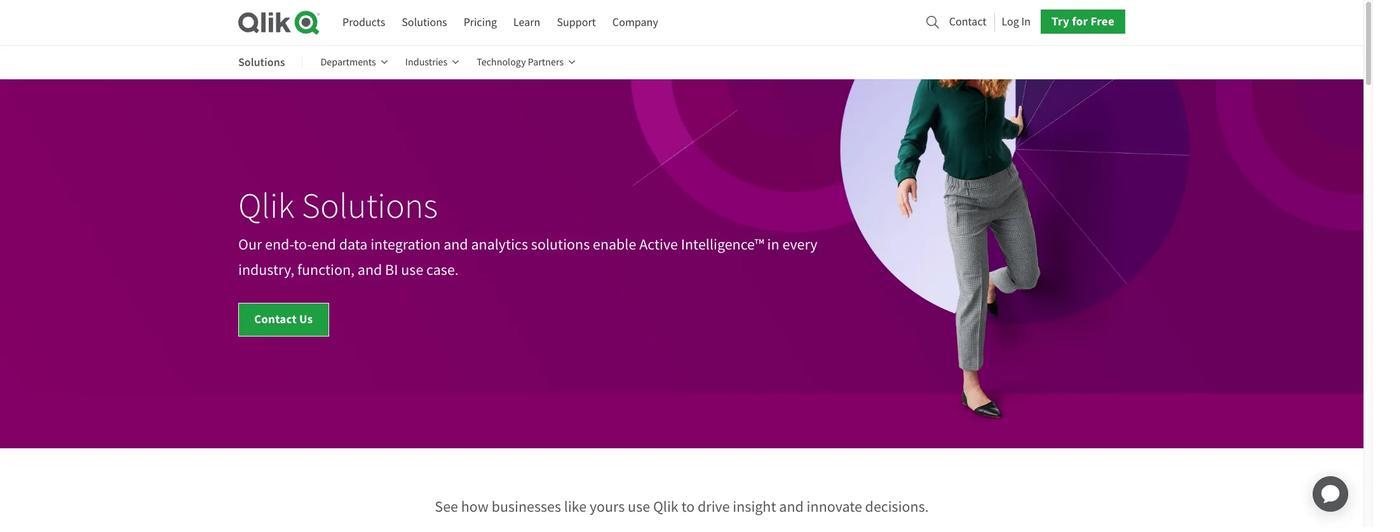 Task type: locate. For each thing, give the bounding box(es) containing it.
and left bi
[[358, 261, 382, 280]]

1 vertical spatial solutions
[[238, 54, 285, 70]]

0 vertical spatial and
[[444, 235, 468, 254]]

0 vertical spatial qlik
[[238, 184, 295, 229]]

0 vertical spatial use
[[401, 261, 424, 280]]

businesses
[[492, 498, 561, 517]]

products
[[343, 15, 385, 30]]

0 horizontal spatial and
[[358, 261, 382, 280]]

industries
[[405, 56, 448, 69]]

use right "yours"
[[628, 498, 650, 517]]

industry,
[[238, 261, 294, 280]]

1 horizontal spatial and
[[444, 235, 468, 254]]

to-
[[294, 235, 312, 254]]

solutions
[[402, 15, 447, 30], [238, 54, 285, 70], [302, 184, 438, 229]]

solutions inside menu bar
[[238, 54, 285, 70]]

solutions menu bar
[[238, 47, 593, 78]]

and
[[444, 235, 468, 254], [358, 261, 382, 280], [779, 498, 804, 517]]

see how businesses like yours use qlik to drive insight and innovate decisions.
[[435, 498, 929, 517]]

qlik up end-
[[238, 184, 295, 229]]

free
[[1091, 14, 1115, 29]]

2 horizontal spatial and
[[779, 498, 804, 517]]

1 vertical spatial and
[[358, 261, 382, 280]]

insight
[[733, 498, 776, 517]]

for
[[1072, 14, 1088, 29]]

innovate
[[807, 498, 862, 517]]

0 vertical spatial solutions
[[402, 15, 447, 30]]

contact
[[949, 14, 987, 29], [254, 312, 297, 327]]

partners
[[528, 56, 564, 69]]

contact left us
[[254, 312, 297, 327]]

integration
[[371, 235, 441, 254]]

0 horizontal spatial use
[[401, 261, 424, 280]]

use right bi
[[401, 261, 424, 280]]

0 horizontal spatial qlik
[[238, 184, 295, 229]]

solutions for solutions link on the left of page
[[402, 15, 447, 30]]

menu bar
[[343, 11, 658, 34]]

function,
[[298, 261, 355, 280]]

0 vertical spatial contact
[[949, 14, 987, 29]]

active
[[640, 235, 678, 254]]

qlik
[[238, 184, 295, 229], [653, 498, 679, 517]]

our
[[238, 235, 262, 254]]

and up "case."
[[444, 235, 468, 254]]

1 vertical spatial use
[[628, 498, 650, 517]]

departments link
[[321, 47, 388, 78]]

qlik left to
[[653, 498, 679, 517]]

1 vertical spatial qlik
[[653, 498, 679, 517]]

contact inside qlik main element
[[949, 14, 987, 29]]

end
[[312, 235, 336, 254]]

use inside qlik solutions our end-to-end data integration and analytics solutions enable active intelligence™ in every industry, function, and bi use case.
[[401, 261, 424, 280]]

use
[[401, 261, 424, 280], [628, 498, 650, 517]]

qlik solutions our end-to-end data integration and analytics solutions enable active intelligence™ in every industry, function, and bi use case.
[[238, 184, 818, 280]]

log
[[1002, 14, 1019, 29]]

intelligence™
[[681, 235, 765, 254]]

technology partners
[[477, 56, 564, 69]]

try for free
[[1052, 14, 1115, 29]]

menu bar containing products
[[343, 11, 658, 34]]

1 vertical spatial contact
[[254, 312, 297, 327]]

to
[[682, 498, 695, 517]]

learn
[[514, 15, 541, 30]]

and right the 'insight'
[[779, 498, 804, 517]]

application
[[1298, 461, 1364, 528]]

solutions up industries
[[402, 15, 447, 30]]

contact left the log
[[949, 14, 987, 29]]

solutions inside qlik main element
[[402, 15, 447, 30]]

solutions up 'data'
[[302, 184, 438, 229]]

company link
[[613, 11, 658, 34]]

support
[[557, 15, 596, 30]]

0 horizontal spatial contact
[[254, 312, 297, 327]]

1 horizontal spatial use
[[628, 498, 650, 517]]

pricing
[[464, 15, 497, 30]]

log in
[[1002, 14, 1031, 29]]

try
[[1052, 14, 1070, 29]]

in
[[1022, 14, 1031, 29]]

solutions down the go to the home page. 'image'
[[238, 54, 285, 70]]

data
[[339, 235, 368, 254]]

1 horizontal spatial contact
[[949, 14, 987, 29]]

2 vertical spatial solutions
[[302, 184, 438, 229]]

decisions.
[[865, 498, 929, 517]]

industries link
[[405, 47, 459, 78]]



Task type: describe. For each thing, give the bounding box(es) containing it.
qlik inside qlik solutions our end-to-end data integration and analytics solutions enable active intelligence™ in every industry, function, and bi use case.
[[238, 184, 295, 229]]

contact for contact
[[949, 14, 987, 29]]

support link
[[557, 11, 596, 34]]

1 horizontal spatial qlik
[[653, 498, 679, 517]]

contact for contact us
[[254, 312, 297, 327]]

contact us
[[254, 312, 313, 327]]

like
[[564, 498, 587, 517]]

see
[[435, 498, 458, 517]]

analytics
[[471, 235, 528, 254]]

qlik main element
[[343, 10, 1126, 34]]

learn link
[[514, 11, 541, 34]]

pricing link
[[464, 11, 497, 34]]

technology
[[477, 56, 526, 69]]

how
[[461, 498, 489, 517]]

try for free link
[[1041, 10, 1126, 34]]

log in link
[[1002, 11, 1031, 32]]

company
[[613, 15, 658, 30]]

products link
[[343, 11, 385, 34]]

drive
[[698, 498, 730, 517]]

departments
[[321, 56, 376, 69]]

bi
[[385, 261, 398, 280]]

enable
[[593, 235, 637, 254]]

solutions link
[[402, 11, 447, 34]]

end-
[[265, 235, 294, 254]]

technology partners link
[[477, 47, 575, 78]]

in
[[768, 235, 780, 254]]

solutions
[[531, 235, 590, 254]]

solutions inside qlik solutions our end-to-end data integration and analytics solutions enable active intelligence™ in every industry, function, and bi use case.
[[302, 184, 438, 229]]

us
[[299, 312, 313, 327]]

every
[[783, 235, 818, 254]]

solutions for solutions menu bar
[[238, 54, 285, 70]]

case.
[[427, 261, 459, 280]]

contact link
[[949, 11, 987, 32]]

2 vertical spatial and
[[779, 498, 804, 517]]

contact us link
[[238, 303, 329, 337]]

menu bar inside qlik main element
[[343, 11, 658, 34]]

yours
[[590, 498, 625, 517]]

go to the home page. image
[[238, 10, 320, 35]]



Task type: vqa. For each thing, say whether or not it's contained in the screenshot.
Support icon
no



